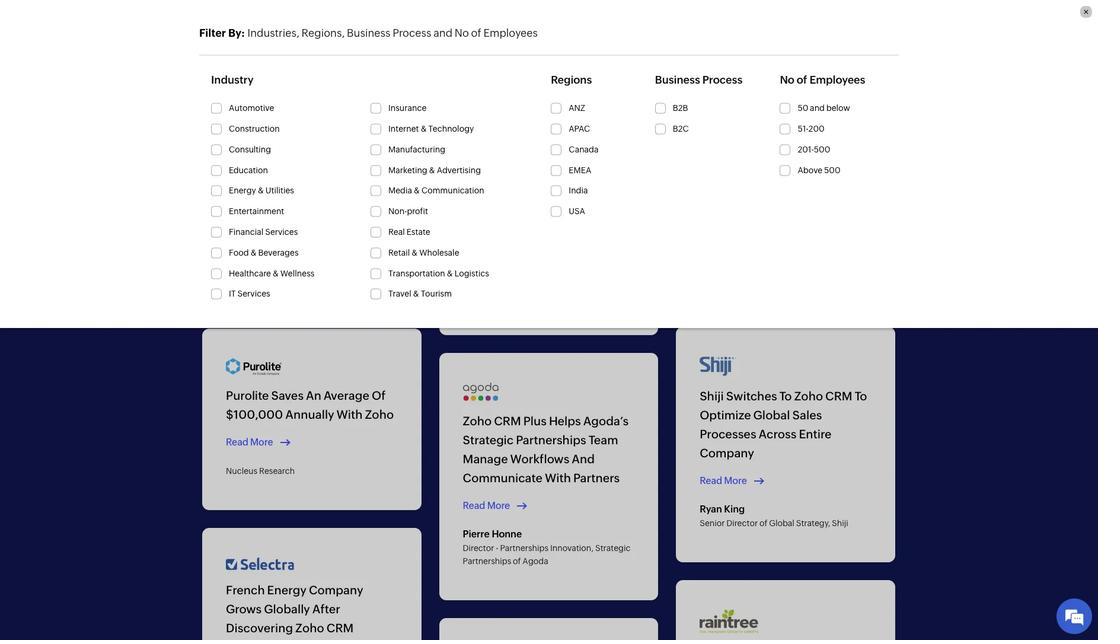 Task type: describe. For each thing, give the bounding box(es) containing it.
1 vertical spatial process
[[703, 73, 743, 86]]

effective
[[483, 168, 533, 181]]

team
[[589, 433, 619, 447]]

india
[[569, 186, 588, 195]]

an
[[306, 388, 322, 402]]

strategy,
[[797, 518, 831, 528]]

ryan
[[700, 504, 723, 515]]

& for media
[[414, 186, 420, 195]]

achieves
[[815, 136, 866, 150]]

crm inside the brigade plus transforms sales management and customer journeys with zoho crm
[[334, 185, 361, 199]]

it
[[229, 289, 236, 299]]

50 and below
[[798, 103, 851, 113]]

senior
[[700, 518, 725, 528]]

marketing
[[389, 165, 428, 175]]

discovering
[[226, 621, 293, 635]]

head,
[[271, 262, 293, 272]]

sign
[[1026, 12, 1042, 20]]

wholesale
[[420, 248, 460, 257]]

and inside the brigade plus transforms sales management and customer journeys with zoho crm
[[303, 166, 325, 180]]

communication
[[422, 186, 485, 195]]

purolite
[[226, 388, 269, 402]]

crm inside shiji switches to zoho crm to optimize global sales processes across entire company
[[826, 389, 853, 403]]

regions,
[[302, 27, 345, 39]]

business process
[[656, 73, 743, 86]]

b2c
[[673, 124, 689, 133]]

-
[[496, 543, 499, 553]]

estate
[[407, 227, 431, 237]]

internet
[[389, 124, 419, 133]]

regions
[[551, 73, 592, 86]]

filter by: industries, regions, business process and no of employees
[[199, 27, 538, 39]]

it services
[[229, 289, 270, 299]]

50
[[798, 103, 809, 113]]

mistras group uses zoho crm for effective account management and to increase customer acquisition
[[463, 149, 631, 219]]

financial
[[229, 227, 264, 237]]

above
[[798, 165, 823, 175]]

0 horizontal spatial no
[[455, 27, 469, 39]]

agoda
[[523, 557, 549, 566]]

journeys
[[226, 185, 274, 199]]

transformation
[[700, 174, 786, 187]]

manage
[[463, 452, 508, 466]]

200
[[809, 124, 825, 133]]

sign up for free
[[1026, 12, 1084, 20]]

pierre
[[463, 529, 490, 540]]

business inside agappe diagnostics achieves complete digital business transformation with zoho crm
[[796, 155, 846, 169]]

by:
[[228, 27, 245, 39]]

management
[[226, 166, 301, 180]]

zoho crm plus helps agoda's strategic partnerships team manage workflows and communicate with partners
[[463, 414, 629, 485]]

plus inside the 'ponappa pm head, brigade plus'
[[327, 262, 343, 272]]

shiji switches to zoho crm to optimize global sales processes across entire company
[[700, 389, 868, 460]]

& for food
[[251, 248, 257, 257]]

advertising
[[437, 165, 481, 175]]

2 vertical spatial partnerships
[[463, 557, 512, 566]]

& for travel
[[413, 289, 419, 299]]

read for shiji switches to zoho crm to optimize global sales processes across entire company
[[700, 475, 723, 486]]

nucleus research
[[226, 466, 295, 476]]

transportation
[[389, 269, 445, 278]]

0 vertical spatial energy
[[229, 186, 256, 195]]

ryan king senior director of global strategy, shiji
[[700, 504, 849, 528]]

workflows
[[511, 452, 570, 466]]

shiji inside ryan king senior director of global strategy, shiji
[[832, 518, 849, 528]]

and inside mistras group uses zoho crm for effective account management and to increase customer acquisition
[[540, 187, 563, 200]]

acquisition
[[521, 206, 585, 219]]

1 vertical spatial partnerships
[[500, 543, 549, 553]]

globally
[[264, 602, 310, 616]]

non-
[[389, 207, 407, 216]]

global inside shiji switches to zoho crm to optimize global sales processes across entire company
[[754, 408, 791, 422]]

read more for shiji switches to zoho crm to optimize global sales processes across entire company
[[700, 475, 747, 486]]

zoho inside shiji switches to zoho crm to optimize global sales processes across entire company
[[795, 389, 824, 403]]

brigade inside the brigade plus transforms sales management and customer journeys with zoho crm
[[226, 147, 270, 161]]

purolite saves an average of $100,000 annually with zoho
[[226, 388, 394, 421]]

media
[[389, 186, 412, 195]]

free
[[1068, 12, 1084, 20]]

manufacturing
[[389, 145, 446, 154]]

51-
[[798, 124, 809, 133]]

construction
[[229, 124, 280, 133]]

0 vertical spatial for
[[1054, 12, 1067, 20]]

201-500
[[798, 145, 831, 154]]

director inside pierre honne director - partnerships innovation, strategic partnerships of agoda
[[463, 543, 494, 553]]

more for brigade plus transforms sales management and customer journeys with zoho crm
[[250, 214, 273, 226]]

director inside ryan king senior director of global strategy, shiji
[[727, 518, 758, 528]]

travel & tourism
[[389, 289, 452, 299]]

0 horizontal spatial employees
[[484, 27, 538, 39]]

201-
[[798, 145, 815, 154]]

annually
[[286, 407, 334, 421]]

agappe
[[700, 136, 744, 150]]

of inside pierre honne director - partnerships innovation, strategic partnerships of agoda
[[513, 557, 521, 566]]

zoho inside zoho crm plus helps agoda's strategic partnerships team manage workflows and communicate with partners
[[463, 414, 492, 428]]

after
[[313, 602, 341, 616]]

crm inside mistras group uses zoho crm for effective account management and to increase customer acquisition
[[604, 149, 631, 162]]

transforms
[[298, 147, 359, 161]]

read more for brigade plus transforms sales management and customer journeys with zoho crm
[[226, 214, 273, 226]]

& for internet
[[421, 124, 427, 133]]

zoho inside mistras group uses zoho crm for effective account management and to increase customer acquisition
[[573, 149, 602, 162]]

ponappa pm head, brigade plus
[[271, 248, 343, 272]]

food & beverages
[[229, 248, 299, 257]]

complete
[[700, 155, 756, 169]]

0 horizontal spatial process
[[393, 27, 432, 39]]

canada
[[569, 145, 599, 154]]

switches
[[727, 389, 778, 403]]

read for zoho crm plus helps agoda's strategic partnerships team manage workflows and communicate with partners
[[463, 500, 486, 511]]

partnerships inside zoho crm plus helps agoda's strategic partnerships team manage workflows and communicate with partners
[[516, 433, 587, 447]]

with inside zoho crm plus helps agoda's strategic partnerships team manage workflows and communicate with partners
[[545, 471, 571, 485]]

entertainment
[[229, 207, 284, 216]]

filter
[[199, 27, 226, 39]]

mistras
[[463, 149, 504, 162]]



Task type: vqa. For each thing, say whether or not it's contained in the screenshot.
Lead scoring can be done smarter using AI's Management link
no



Task type: locate. For each thing, give the bounding box(es) containing it.
business right regions,
[[347, 27, 391, 39]]

company inside shiji switches to zoho crm to optimize global sales processes across entire company
[[700, 446, 755, 460]]

0 vertical spatial shiji
[[700, 389, 724, 403]]

to inside mistras group uses zoho crm for effective account management and to increase customer acquisition
[[565, 187, 578, 200]]

to
[[565, 187, 578, 200], [780, 389, 792, 403], [855, 389, 868, 403]]

read more link up the nucleus research
[[226, 436, 294, 449]]

profit
[[407, 207, 428, 216]]

read more link for purolite saves an average of $100,000 annually with zoho
[[226, 436, 294, 449]]

0 vertical spatial and
[[540, 187, 563, 200]]

energy up globally on the left bottom of the page
[[267, 583, 307, 597]]

services down healthcare
[[238, 289, 270, 299]]

& right internet
[[421, 124, 427, 133]]

king
[[725, 504, 745, 515]]

global
[[754, 408, 791, 422], [770, 518, 795, 528]]

business down 201-500 at the right of page
[[796, 155, 846, 169]]

services up beverages
[[265, 227, 298, 237]]

more up financial services
[[250, 214, 273, 226]]

1 horizontal spatial employees
[[810, 73, 866, 86]]

crm right the canada
[[604, 149, 631, 162]]

0 vertical spatial brigade
[[226, 147, 270, 161]]

research
[[259, 466, 295, 476]]

brigade down pm
[[295, 262, 325, 272]]

zoho inside the brigade plus transforms sales management and customer journeys with zoho crm
[[303, 185, 332, 199]]

zoho right with
[[303, 185, 332, 199]]

global inside ryan king senior director of global strategy, shiji
[[770, 518, 795, 528]]

non-profit
[[389, 207, 428, 216]]

more down $100,000
[[250, 436, 273, 448]]

& right the "travel"
[[413, 289, 419, 299]]

1 vertical spatial strategic
[[596, 543, 631, 553]]

read more
[[226, 214, 273, 226], [226, 436, 273, 448], [700, 475, 747, 486], [463, 500, 510, 511]]

beverages
[[258, 248, 299, 257]]

plus inside the brigade plus transforms sales management and customer journeys with zoho crm
[[272, 147, 295, 161]]

crm inside zoho crm plus helps agoda's strategic partnerships team manage workflows and communicate with partners
[[494, 414, 521, 428]]

up
[[1043, 12, 1052, 20]]

500 right above
[[825, 165, 841, 175]]

1 horizontal spatial no
[[780, 73, 795, 86]]

plus down pm
[[327, 262, 343, 272]]

read up financial
[[226, 214, 249, 226]]

1 horizontal spatial to
[[780, 389, 792, 403]]

strategic
[[463, 433, 514, 447], [596, 543, 631, 553]]

0 horizontal spatial plus
[[272, 147, 295, 161]]

0 horizontal spatial for
[[463, 168, 481, 181]]

2 vertical spatial plus
[[524, 414, 547, 428]]

& for energy
[[258, 186, 264, 195]]

crm inside french energy company grows globally after discovering zoho crm
[[327, 621, 354, 635]]

account
[[535, 168, 583, 181]]

0 vertical spatial global
[[754, 408, 791, 422]]

global left strategy,
[[770, 518, 795, 528]]

& right 'media'
[[414, 186, 420, 195]]

0 horizontal spatial business
[[347, 27, 391, 39]]

industries,
[[248, 27, 300, 39]]

plus left helps
[[524, 414, 547, 428]]

read up pierre
[[463, 500, 486, 511]]

1 vertical spatial with
[[337, 407, 363, 421]]

insurance
[[389, 103, 427, 113]]

& up media & communication
[[429, 165, 435, 175]]

french energy company grows globally after discovering zoho crm
[[226, 583, 364, 635]]

read up ryan
[[700, 475, 723, 486]]

retail & wholesale
[[389, 248, 460, 257]]

& left logistics
[[447, 269, 453, 278]]

no of employees
[[780, 73, 866, 86]]

& for healthcare
[[273, 269, 279, 278]]

zoho up manage
[[463, 414, 492, 428]]

business up b2b
[[656, 73, 701, 86]]

uses
[[544, 149, 570, 162]]

services for financial services
[[265, 227, 298, 237]]

1 horizontal spatial energy
[[267, 583, 307, 597]]

entire
[[799, 427, 832, 441]]

0 vertical spatial director
[[727, 518, 758, 528]]

crm down after
[[327, 621, 354, 635]]

brigade plus transforms sales management and customer journeys with zoho crm
[[226, 147, 389, 199]]

real
[[389, 227, 405, 237]]

automotive
[[229, 103, 274, 113]]

communicate
[[463, 471, 543, 485]]

crm inside agappe diagnostics achieves complete digital business transformation with zoho crm
[[700, 193, 727, 206]]

energy down education
[[229, 186, 256, 195]]

company inside french energy company grows globally after discovering zoho crm
[[309, 583, 364, 597]]

financial services
[[229, 227, 298, 237]]

honne
[[492, 529, 522, 540]]

anz
[[569, 103, 586, 113]]

1 vertical spatial energy
[[267, 583, 307, 597]]

0 vertical spatial 500
[[815, 145, 831, 154]]

healthcare & wellness
[[229, 269, 315, 278]]

for right up
[[1054, 12, 1067, 20]]

saves
[[271, 388, 304, 402]]

1 vertical spatial company
[[309, 583, 364, 597]]

1 vertical spatial business
[[656, 73, 701, 86]]

emea
[[569, 165, 592, 175]]

read more up financial
[[226, 214, 273, 226]]

management
[[463, 187, 538, 200]]

& right "food"
[[251, 248, 257, 257]]

zoho up sales
[[795, 389, 824, 403]]

crm up "entire"
[[826, 389, 853, 403]]

strategic inside zoho crm plus helps agoda's strategic partnerships team manage workflows and communicate with partners
[[463, 433, 514, 447]]

sales
[[361, 147, 389, 161]]

1 vertical spatial plus
[[327, 262, 343, 272]]

0 horizontal spatial strategic
[[463, 433, 514, 447]]

director down king at right bottom
[[727, 518, 758, 528]]

zoho down after
[[296, 621, 324, 635]]

zoho down of
[[365, 407, 394, 421]]

0 vertical spatial partnerships
[[516, 433, 587, 447]]

usa
[[569, 207, 586, 216]]

1 horizontal spatial business
[[656, 73, 701, 86]]

more for shiji switches to zoho crm to optimize global sales processes across entire company
[[725, 475, 747, 486]]

retail
[[389, 248, 410, 257]]

0 vertical spatial no
[[455, 27, 469, 39]]

b2b
[[673, 103, 689, 113]]

group
[[506, 149, 541, 162]]

1 horizontal spatial with
[[545, 471, 571, 485]]

1 vertical spatial employees
[[810, 73, 866, 86]]

wellness
[[281, 269, 315, 278]]

and up the partners
[[572, 452, 595, 466]]

1 vertical spatial global
[[770, 518, 795, 528]]

1 vertical spatial services
[[238, 289, 270, 299]]

0 vertical spatial company
[[700, 446, 755, 460]]

average
[[324, 388, 370, 402]]

2 vertical spatial business
[[796, 155, 846, 169]]

&
[[421, 124, 427, 133], [429, 165, 435, 175], [258, 186, 264, 195], [414, 186, 420, 195], [251, 248, 257, 257], [412, 248, 418, 257], [273, 269, 279, 278], [447, 269, 453, 278], [413, 289, 419, 299]]

500 up above 500
[[815, 145, 831, 154]]

with
[[276, 185, 301, 199]]

customer
[[463, 206, 519, 219]]

0 vertical spatial plus
[[272, 147, 295, 161]]

pierre honne director - partnerships innovation, strategic partnerships of agoda
[[463, 529, 631, 566]]

with for annually
[[337, 407, 363, 421]]

partnerships up workflows
[[516, 433, 587, 447]]

services
[[265, 227, 298, 237], [238, 289, 270, 299]]

1 vertical spatial and
[[811, 103, 825, 113]]

2 horizontal spatial business
[[796, 155, 846, 169]]

read more for purolite saves an average of $100,000 annually with zoho
[[226, 436, 273, 448]]

agoda's
[[584, 414, 629, 428]]

plus inside zoho crm plus helps agoda's strategic partnerships team manage workflows and communicate with partners
[[524, 414, 547, 428]]

& for retail
[[412, 248, 418, 257]]

1 vertical spatial and
[[572, 452, 595, 466]]

nucleus
[[226, 466, 258, 476]]

1 horizontal spatial company
[[700, 446, 755, 460]]

no
[[455, 27, 469, 39], [780, 73, 795, 86]]

500 for 201-500
[[815, 145, 831, 154]]

0 horizontal spatial shiji
[[700, 389, 724, 403]]

optimize
[[700, 408, 752, 422]]

crm up manage
[[494, 414, 521, 428]]

agappe diagnostics achieves complete digital business transformation with zoho crm
[[700, 136, 866, 206]]

healthcare
[[229, 269, 271, 278]]

1 vertical spatial no
[[780, 73, 795, 86]]

processes
[[700, 427, 757, 441]]

2 vertical spatial and
[[303, 166, 325, 180]]

shiji
[[700, 389, 724, 403], [832, 518, 849, 528]]

with inside purolite saves an average of $100,000 annually with zoho
[[337, 407, 363, 421]]

shiji up optimize
[[700, 389, 724, 403]]

0 vertical spatial process
[[393, 27, 432, 39]]

2 horizontal spatial plus
[[524, 414, 547, 428]]

brigade
[[226, 147, 270, 161], [295, 262, 325, 272]]

read more link for shiji switches to zoho crm to optimize global sales processes across entire company
[[700, 475, 768, 488]]

read more link for zoho crm plus helps agoda's strategic partnerships team manage workflows and communicate with partners
[[463, 499, 531, 513]]

apac
[[569, 124, 591, 133]]

more for purolite saves an average of $100,000 annually with zoho
[[250, 436, 273, 448]]

internet & technology
[[389, 124, 474, 133]]

of inside ryan king senior director of global strategy, shiji
[[760, 518, 768, 528]]

read more down $100,000
[[226, 436, 273, 448]]

more down communicate
[[488, 500, 510, 511]]

read for brigade plus transforms sales management and customer journeys with zoho crm
[[226, 214, 249, 226]]

1 horizontal spatial brigade
[[295, 262, 325, 272]]

1 vertical spatial shiji
[[832, 518, 849, 528]]

energy & utilities
[[229, 186, 294, 195]]

partnerships up agoda
[[500, 543, 549, 553]]

0 vertical spatial strategic
[[463, 433, 514, 447]]

and up acquisition
[[540, 187, 563, 200]]

read more link up financial services
[[226, 214, 294, 227]]

travel
[[389, 289, 412, 299]]

& for marketing
[[429, 165, 435, 175]]

partnerships down -
[[463, 557, 512, 566]]

read
[[226, 214, 249, 226], [226, 436, 249, 448], [700, 475, 723, 486], [463, 500, 486, 511]]

2 horizontal spatial and
[[811, 103, 825, 113]]

0 vertical spatial employees
[[484, 27, 538, 39]]

read more link up king at right bottom
[[700, 475, 768, 488]]

strategic inside pierre honne director - partnerships innovation, strategic partnerships of agoda
[[596, 543, 631, 553]]

2 vertical spatial with
[[545, 471, 571, 485]]

strategic up manage
[[463, 433, 514, 447]]

education
[[229, 165, 268, 175]]

shiji inside shiji switches to zoho crm to optimize global sales processes across entire company
[[700, 389, 724, 403]]

diagnostics
[[747, 136, 813, 150]]

1 horizontal spatial director
[[727, 518, 758, 528]]

more for zoho crm plus helps agoda's strategic partnerships team manage workflows and communicate with partners
[[488, 500, 510, 511]]

brigade inside the 'ponappa pm head, brigade plus'
[[295, 262, 325, 272]]

director down pierre
[[463, 543, 494, 553]]

read more up king at right bottom
[[700, 475, 747, 486]]

& down beverages
[[273, 269, 279, 278]]

read more link for brigade plus transforms sales management and customer journeys with zoho crm
[[226, 214, 294, 227]]

1 vertical spatial for
[[463, 168, 481, 181]]

1 vertical spatial director
[[463, 543, 494, 553]]

food
[[229, 248, 249, 257]]

500 for above 500
[[825, 165, 841, 175]]

partnerships
[[516, 433, 587, 447], [500, 543, 549, 553], [463, 557, 512, 566]]

tourism
[[421, 289, 452, 299]]

1 vertical spatial 500
[[825, 165, 841, 175]]

shiji right strategy,
[[832, 518, 849, 528]]

read more for zoho crm plus helps agoda's strategic partnerships team manage workflows and communicate with partners
[[463, 500, 510, 511]]

for down mistras
[[463, 168, 481, 181]]

read for purolite saves an average of $100,000 annually with zoho
[[226, 436, 249, 448]]

company down processes
[[700, 446, 755, 460]]

crm down the customer
[[334, 185, 361, 199]]

crm down transformation
[[700, 193, 727, 206]]

read more up pierre
[[463, 500, 510, 511]]

zoho inside agappe diagnostics achieves complete digital business transformation with zoho crm
[[817, 174, 846, 187]]

with down digital at the right top of the page
[[788, 174, 814, 187]]

plus up 'management'
[[272, 147, 295, 161]]

0 horizontal spatial to
[[565, 187, 578, 200]]

more up king at right bottom
[[725, 475, 747, 486]]

0 horizontal spatial and
[[303, 166, 325, 180]]

for inside mistras group uses zoho crm for effective account management and to increase customer acquisition
[[463, 168, 481, 181]]

0 vertical spatial with
[[788, 174, 814, 187]]

below
[[827, 103, 851, 113]]

with inside agappe diagnostics achieves complete digital business transformation with zoho crm
[[788, 174, 814, 187]]

1 horizontal spatial process
[[703, 73, 743, 86]]

0 horizontal spatial director
[[463, 543, 494, 553]]

zoho down 201-500 at the right of page
[[817, 174, 846, 187]]

2 horizontal spatial to
[[855, 389, 868, 403]]

& right "retail"
[[412, 248, 418, 257]]

innovation,
[[551, 543, 594, 553]]

0 horizontal spatial and
[[540, 187, 563, 200]]

with down workflows
[[545, 471, 571, 485]]

1 horizontal spatial plus
[[327, 262, 343, 272]]

1 horizontal spatial strategic
[[596, 543, 631, 553]]

0 horizontal spatial brigade
[[226, 147, 270, 161]]

0 horizontal spatial with
[[337, 407, 363, 421]]

zoho inside purolite saves an average of $100,000 annually with zoho
[[365, 407, 394, 421]]

brigade up education
[[226, 147, 270, 161]]

0 horizontal spatial energy
[[229, 186, 256, 195]]

1 horizontal spatial shiji
[[832, 518, 849, 528]]

company
[[700, 446, 755, 460], [309, 583, 364, 597]]

read up nucleus
[[226, 436, 249, 448]]

and inside zoho crm plus helps agoda's strategic partnerships team manage workflows and communicate with partners
[[572, 452, 595, 466]]

with for transformation
[[788, 174, 814, 187]]

helps
[[549, 414, 581, 428]]

across
[[759, 427, 797, 441]]

0 horizontal spatial company
[[309, 583, 364, 597]]

employees
[[484, 27, 538, 39], [810, 73, 866, 86]]

strategic right "innovation,"
[[596, 543, 631, 553]]

1 horizontal spatial for
[[1054, 12, 1067, 20]]

services for it services
[[238, 289, 270, 299]]

partners
[[574, 471, 620, 485]]

global up across
[[754, 408, 791, 422]]

& down 'management'
[[258, 186, 264, 195]]

with down average
[[337, 407, 363, 421]]

1 vertical spatial brigade
[[295, 262, 325, 272]]

1 horizontal spatial and
[[572, 452, 595, 466]]

company up after
[[309, 583, 364, 597]]

industry
[[211, 73, 254, 86]]

1 horizontal spatial and
[[434, 27, 453, 39]]

zoho up emea
[[573, 149, 602, 162]]

read more link down communicate
[[463, 499, 531, 513]]

0 vertical spatial business
[[347, 27, 391, 39]]

energy inside french energy company grows globally after discovering zoho crm
[[267, 583, 307, 597]]

0 vertical spatial and
[[434, 27, 453, 39]]

2 horizontal spatial with
[[788, 174, 814, 187]]

logistics
[[455, 269, 489, 278]]

above 500
[[798, 165, 841, 175]]

500
[[815, 145, 831, 154], [825, 165, 841, 175]]

zoho inside french energy company grows globally after discovering zoho crm
[[296, 621, 324, 635]]

0 vertical spatial services
[[265, 227, 298, 237]]

& for transportation
[[447, 269, 453, 278]]



